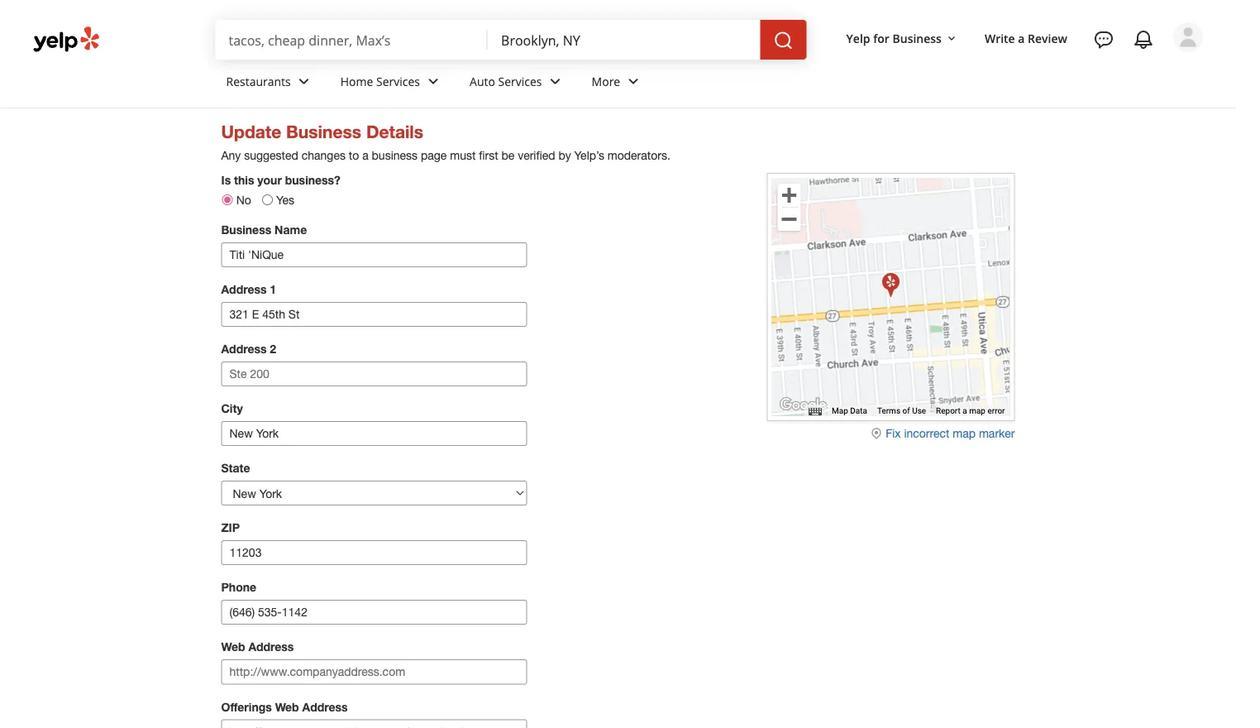 Task type: vqa. For each thing, say whether or not it's contained in the screenshot.
16 chevron down v2 icon in the Filter by category dropdown button
no



Task type: describe. For each thing, give the bounding box(es) containing it.
keyboard shortcuts image
[[809, 407, 822, 416]]

review
[[1028, 30, 1068, 46]]

yes
[[276, 193, 295, 207]]

0 horizontal spatial business
[[221, 223, 271, 237]]

business categories element
[[213, 60, 1204, 108]]

home
[[341, 73, 373, 89]]

24 chevron down v2 image for restaurants
[[294, 72, 314, 92]]

business?
[[285, 173, 341, 187]]

0 vertical spatial web
[[221, 640, 245, 654]]

terms of use
[[878, 406, 927, 416]]

business inside update business details any suggested changes to a business page must first be verified by yelp's moderators.
[[286, 121, 362, 142]]

be
[[502, 148, 515, 162]]

address 2
[[221, 342, 276, 356]]

terms of use link
[[878, 406, 927, 416]]

to
[[349, 148, 359, 162]]

google image
[[776, 395, 831, 416]]

16 chevron down v2 image
[[946, 32, 959, 45]]

suggested
[[244, 148, 299, 162]]

phone
[[221, 581, 257, 594]]

report
[[937, 406, 961, 416]]

City text field
[[221, 421, 527, 446]]

this
[[234, 173, 254, 187]]

of
[[903, 406, 911, 416]]

write
[[985, 30, 1016, 46]]

moderators.
[[608, 148, 671, 162]]

yelp's
[[575, 148, 605, 162]]

no
[[236, 193, 251, 207]]

address up offerings web address
[[249, 640, 294, 654]]

messages image
[[1095, 30, 1114, 50]]

fix
[[886, 426, 901, 440]]

address up offerings web address text field
[[302, 700, 348, 713]]

first
[[479, 148, 499, 162]]

business
[[372, 148, 418, 162]]

terms
[[878, 406, 901, 416]]

zip
[[221, 521, 240, 535]]

none field find
[[229, 31, 475, 49]]

write a review link
[[979, 23, 1075, 53]]

business name
[[221, 223, 307, 237]]

search image
[[774, 31, 794, 51]]

1
[[270, 283, 276, 296]]

Address 2 text field
[[221, 362, 527, 386]]

write a review
[[985, 30, 1068, 46]]

yelp for business button
[[840, 23, 965, 53]]

is this your business?
[[221, 173, 341, 187]]

auto services link
[[457, 60, 579, 108]]

incorrect
[[905, 426, 950, 440]]

data
[[851, 406, 868, 416]]

verified
[[518, 148, 556, 162]]

details
[[366, 121, 424, 142]]

restaurants link
[[213, 60, 327, 108]]

a for report
[[963, 406, 968, 416]]

marker
[[979, 426, 1016, 440]]

Phone text field
[[221, 600, 527, 625]]

ZIP text field
[[221, 540, 527, 565]]

home services
[[341, 73, 420, 89]]

offerings web address
[[221, 700, 348, 713]]

more link
[[579, 60, 657, 108]]

web address
[[221, 640, 294, 654]]

services for auto services
[[498, 73, 542, 89]]

address left '2'
[[221, 342, 267, 356]]

business inside button
[[893, 30, 942, 46]]

page
[[421, 148, 447, 162]]



Task type: locate. For each thing, give the bounding box(es) containing it.
Address 1 text field
[[221, 302, 527, 327]]

1 24 chevron down v2 image from the left
[[424, 72, 443, 92]]

is
[[221, 173, 231, 187]]

0 vertical spatial map
[[970, 406, 986, 416]]

24 chevron down v2 image
[[424, 72, 443, 92], [624, 72, 644, 92]]

web down phone in the bottom left of the page
[[221, 640, 245, 654]]

business left 16 chevron down v2 image
[[893, 30, 942, 46]]

your
[[258, 173, 282, 187]]

2 vertical spatial a
[[963, 406, 968, 416]]

1 24 chevron down v2 image from the left
[[294, 72, 314, 92]]

user actions element
[[834, 21, 1227, 122]]

None radio
[[222, 194, 233, 205]]

24 chevron down v2 image left "auto"
[[424, 72, 443, 92]]

2 24 chevron down v2 image from the left
[[546, 72, 566, 92]]

a right report
[[963, 406, 968, 416]]

0 horizontal spatial a
[[362, 148, 369, 162]]

1 horizontal spatial business
[[286, 121, 362, 142]]

name
[[275, 223, 307, 237]]

business up changes
[[286, 121, 362, 142]]

must
[[450, 148, 476, 162]]

1 vertical spatial business
[[286, 121, 362, 142]]

auto
[[470, 73, 495, 89]]

0 vertical spatial business
[[893, 30, 942, 46]]

24 chevron down v2 image for home services
[[424, 72, 443, 92]]

map
[[832, 406, 849, 416]]

2
[[270, 342, 276, 356]]

24 chevron down v2 image right the restaurants
[[294, 72, 314, 92]]

1 vertical spatial web
[[275, 700, 299, 713]]

none field up home
[[229, 31, 475, 49]]

Web Address text field
[[221, 660, 527, 684]]

web right offerings
[[275, 700, 299, 713]]

web
[[221, 640, 245, 654], [275, 700, 299, 713]]

fix incorrect map marker
[[886, 426, 1016, 440]]

0 horizontal spatial 24 chevron down v2 image
[[424, 72, 443, 92]]

Near text field
[[501, 31, 748, 49]]

0 horizontal spatial 24 chevron down v2 image
[[294, 72, 314, 92]]

services
[[376, 73, 420, 89], [498, 73, 542, 89]]

address left 1
[[221, 283, 267, 296]]

2 services from the left
[[498, 73, 542, 89]]

1 services from the left
[[376, 73, 420, 89]]

more
[[592, 73, 621, 89]]

24 chevron down v2 image
[[294, 72, 314, 92], [546, 72, 566, 92]]

business down no
[[221, 223, 271, 237]]

mateo r. image
[[1174, 22, 1204, 52]]

address 1
[[221, 283, 276, 296]]

for
[[874, 30, 890, 46]]

report a map error
[[937, 406, 1006, 416]]

a
[[1019, 30, 1025, 46], [362, 148, 369, 162], [963, 406, 968, 416]]

a for write
[[1019, 30, 1025, 46]]

a right write
[[1019, 30, 1025, 46]]

map down report a map error
[[953, 426, 976, 440]]

24 chevron down v2 image right more
[[624, 72, 644, 92]]

1 vertical spatial a
[[362, 148, 369, 162]]

restaurants
[[226, 73, 291, 89]]

map data button
[[832, 405, 868, 417]]

2 horizontal spatial a
[[1019, 30, 1025, 46]]

1 vertical spatial map
[[953, 426, 976, 440]]

Find text field
[[229, 31, 475, 49]]

24 chevron down v2 image inside auto services link
[[546, 72, 566, 92]]

services right home
[[376, 73, 420, 89]]

none field near
[[501, 31, 748, 49]]

update business details any suggested changes to a business page must first be verified by yelp's moderators.
[[221, 121, 671, 162]]

0 vertical spatial a
[[1019, 30, 1025, 46]]

1 horizontal spatial 24 chevron down v2 image
[[546, 72, 566, 92]]

2 horizontal spatial business
[[893, 30, 942, 46]]

map left error
[[970, 406, 986, 416]]

notifications image
[[1134, 30, 1154, 50]]

0 horizontal spatial web
[[221, 640, 245, 654]]

a inside update business details any suggested changes to a business page must first be verified by yelp's moderators.
[[362, 148, 369, 162]]

changes
[[302, 148, 346, 162]]

address
[[221, 283, 267, 296], [221, 342, 267, 356], [249, 640, 294, 654], [302, 700, 348, 713]]

error
[[988, 406, 1006, 416]]

home services link
[[327, 60, 457, 108]]

map for incorrect
[[953, 426, 976, 440]]

a right to in the top left of the page
[[362, 148, 369, 162]]

1 none field from the left
[[229, 31, 475, 49]]

by
[[559, 148, 571, 162]]

2 none field from the left
[[501, 31, 748, 49]]

business
[[893, 30, 942, 46], [286, 121, 362, 142], [221, 223, 271, 237]]

services for home services
[[376, 73, 420, 89]]

Business Name text field
[[221, 242, 527, 267]]

1 horizontal spatial 24 chevron down v2 image
[[624, 72, 644, 92]]

0 horizontal spatial none field
[[229, 31, 475, 49]]

update
[[221, 121, 281, 142]]

24 chevron down v2 image inside restaurants link
[[294, 72, 314, 92]]

any
[[221, 148, 241, 162]]

yelp
[[847, 30, 871, 46]]

services right "auto"
[[498, 73, 542, 89]]

state
[[221, 461, 250, 475]]

1 horizontal spatial a
[[963, 406, 968, 416]]

2 24 chevron down v2 image from the left
[[624, 72, 644, 92]]

24 chevron down v2 image right auto services
[[546, 72, 566, 92]]

1 horizontal spatial services
[[498, 73, 542, 89]]

offerings
[[221, 700, 272, 713]]

none field up 'more' link
[[501, 31, 748, 49]]

24 chevron down v2 image inside 'more' link
[[624, 72, 644, 92]]

map for a
[[970, 406, 986, 416]]

1 horizontal spatial web
[[275, 700, 299, 713]]

0 horizontal spatial services
[[376, 73, 420, 89]]

report a map error link
[[937, 406, 1006, 416]]

map region
[[628, 45, 1052, 468]]

yelp for business
[[847, 30, 942, 46]]

map data
[[832, 406, 868, 416]]

auto services
[[470, 73, 542, 89]]

2 vertical spatial business
[[221, 223, 271, 237]]

Offerings Web Address text field
[[221, 719, 527, 728]]

None search field
[[216, 20, 810, 60]]

None field
[[229, 31, 475, 49], [501, 31, 748, 49]]

24 chevron down v2 image inside home services link
[[424, 72, 443, 92]]

24 chevron down v2 image for auto services
[[546, 72, 566, 92]]

map
[[970, 406, 986, 416], [953, 426, 976, 440]]

fix incorrect map marker link
[[870, 426, 1016, 441]]

None radio
[[262, 194, 273, 205]]

24 chevron down v2 image for more
[[624, 72, 644, 92]]

use
[[913, 406, 927, 416]]

city
[[221, 402, 243, 415]]

1 horizontal spatial none field
[[501, 31, 748, 49]]



